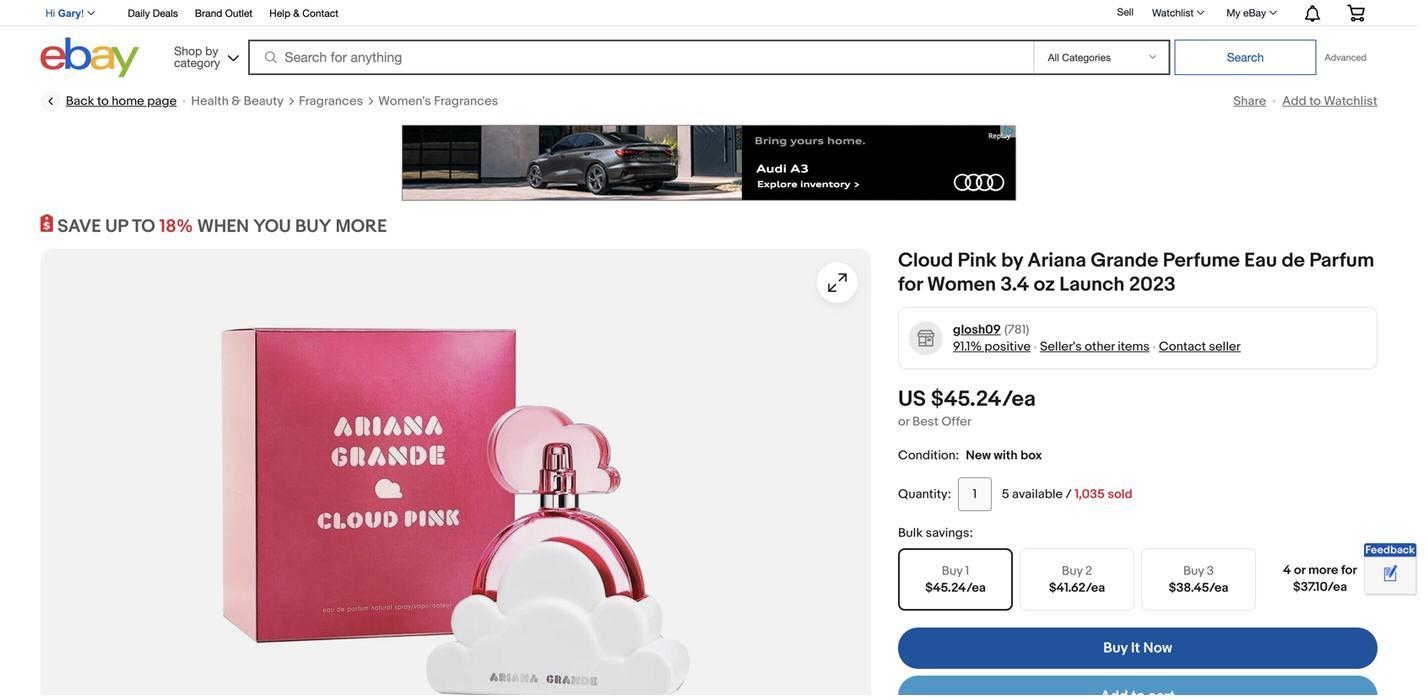 Task type: describe. For each thing, give the bounding box(es) containing it.
account navigation
[[36, 0, 1378, 26]]

$41.62/ea
[[1049, 581, 1105, 596]]

91.1% positive
[[953, 339, 1031, 355]]

contact inside help & contact link
[[302, 7, 339, 19]]

women's fragrances link
[[378, 93, 498, 110]]

cloud pink by ariana grande perfume eau de parfum for women 3.4 oz launch 2023
[[898, 249, 1375, 297]]

other
[[1085, 339, 1115, 355]]

up
[[105, 216, 128, 238]]

1,035
[[1075, 487, 1105, 502]]

you
[[253, 216, 291, 238]]

91.1% positive link
[[953, 339, 1031, 355]]

buy it now
[[1104, 640, 1173, 658]]

contact seller
[[1159, 339, 1241, 355]]

3.4
[[1001, 273, 1029, 297]]

watchlist inside account navigation
[[1152, 7, 1194, 19]]

brand outlet link
[[195, 5, 253, 23]]

sold
[[1108, 487, 1133, 502]]

hi
[[46, 8, 55, 19]]

my ebay
[[1227, 7, 1266, 19]]

health & beauty link
[[191, 93, 284, 110]]

condition:
[[898, 448, 959, 464]]

advanced
[[1325, 52, 1367, 63]]

91.1%
[[953, 339, 982, 355]]

launch
[[1060, 273, 1125, 297]]

more
[[1309, 563, 1339, 578]]

add to watchlist
[[1283, 94, 1378, 109]]

(781)
[[1004, 323, 1030, 338]]

Search for anything text field
[[251, 41, 1030, 73]]

Quantity: text field
[[958, 478, 992, 512]]

offer
[[942, 415, 972, 430]]

or inside us $45.24/ea or best offer
[[898, 415, 910, 430]]

buy for 3
[[1183, 564, 1204, 579]]

feedback
[[1366, 544, 1415, 557]]

!
[[81, 8, 84, 19]]

home
[[112, 94, 144, 109]]

1 vertical spatial contact
[[1159, 339, 1206, 355]]

your shopping cart image
[[1347, 4, 1366, 21]]

seller's other items
[[1040, 339, 1150, 355]]

5
[[1002, 487, 1009, 502]]

buy
[[295, 216, 332, 238]]

$37.10/ea
[[1293, 580, 1347, 595]]

1 vertical spatial $45.24/ea
[[925, 581, 986, 596]]

ebay
[[1243, 7, 1266, 19]]

condition: new with box
[[898, 448, 1042, 464]]

glosh09 link
[[953, 322, 1001, 339]]

$38.45/ea
[[1169, 581, 1229, 596]]

1 fragrances from the left
[[299, 94, 363, 109]]

buy 2 $41.62/ea
[[1049, 564, 1105, 596]]

buy for 2
[[1062, 564, 1083, 579]]

my
[[1227, 7, 1241, 19]]

back
[[66, 94, 94, 109]]

best
[[913, 415, 939, 430]]

for inside cloud pink by ariana grande perfume eau de parfum for women 3.4 oz launch 2023
[[898, 273, 923, 297]]

page
[[147, 94, 177, 109]]

available
[[1012, 487, 1063, 502]]

category
[[174, 56, 220, 70]]

2023
[[1129, 273, 1176, 297]]

by inside cloud pink by ariana grande perfume eau de parfum for women 3.4 oz launch 2023
[[1001, 249, 1023, 273]]

3
[[1207, 564, 1214, 579]]

cloud
[[898, 249, 953, 273]]

when
[[197, 216, 249, 238]]

more
[[336, 216, 387, 238]]

contact seller link
[[1159, 339, 1241, 355]]

perfume
[[1163, 249, 1240, 273]]

help & contact link
[[269, 5, 339, 23]]

buy it now link
[[898, 628, 1378, 670]]

4
[[1283, 563, 1291, 578]]

cloud pink by ariana grande perfume eau de parfum for women 3.4 oz launch 2023 - picture 1 of 1 image
[[41, 249, 871, 696]]

or inside 4 or more for $37.10/ea
[[1294, 563, 1306, 578]]

my ebay link
[[1217, 3, 1285, 23]]

us
[[898, 387, 926, 413]]

2
[[1086, 564, 1093, 579]]

de
[[1282, 249, 1305, 273]]

with
[[994, 448, 1018, 464]]

quantity:
[[898, 487, 951, 502]]

seller
[[1209, 339, 1241, 355]]

buy for 1
[[942, 564, 963, 579]]

eau
[[1245, 249, 1277, 273]]

seller's
[[1040, 339, 1082, 355]]

brand outlet
[[195, 7, 253, 19]]

add to watchlist link
[[1283, 94, 1378, 109]]

help & contact
[[269, 7, 339, 19]]



Task type: locate. For each thing, give the bounding box(es) containing it.
daily
[[128, 7, 150, 19]]

bulk savings:
[[898, 526, 973, 541]]

back to home page link
[[41, 91, 177, 111]]

by inside shop by category
[[205, 44, 218, 58]]

advertisement region
[[402, 125, 1016, 201]]

oz
[[1034, 273, 1055, 297]]

/
[[1066, 487, 1072, 502]]

0 vertical spatial watchlist
[[1152, 7, 1194, 19]]

1 vertical spatial by
[[1001, 249, 1023, 273]]

for left women
[[898, 273, 923, 297]]

advanced link
[[1317, 41, 1375, 74]]

outlet
[[225, 7, 253, 19]]

shop by category banner
[[36, 0, 1378, 82]]

add
[[1283, 94, 1307, 109]]

deals
[[153, 7, 178, 19]]

by right the shop
[[205, 44, 218, 58]]

by right pink
[[1001, 249, 1023, 273]]

$45.24/ea up the offer
[[931, 387, 1036, 413]]

$45.24/ea down 1
[[925, 581, 986, 596]]

buy inside buy 3 $38.45/ea
[[1183, 564, 1204, 579]]

save up to 18% when you buy more
[[57, 216, 387, 238]]

&
[[293, 7, 300, 19], [232, 94, 241, 109]]

0 vertical spatial by
[[205, 44, 218, 58]]

1 horizontal spatial &
[[293, 7, 300, 19]]

1 horizontal spatial contact
[[1159, 339, 1206, 355]]

shop by category
[[174, 44, 220, 70]]

5 available / 1,035 sold
[[1002, 487, 1133, 502]]

None submit
[[1175, 40, 1317, 75]]

& right health
[[232, 94, 241, 109]]

box
[[1021, 448, 1042, 464]]

1 vertical spatial watchlist
[[1324, 94, 1378, 109]]

2 fragrances from the left
[[434, 94, 498, 109]]

buy left 1
[[942, 564, 963, 579]]

sell
[[1117, 6, 1134, 18]]

1 horizontal spatial by
[[1001, 249, 1023, 273]]

to inside 'back to home page' link
[[97, 94, 109, 109]]

brand
[[195, 7, 222, 19]]

1 vertical spatial for
[[1341, 563, 1357, 578]]

buy left 2 in the right bottom of the page
[[1062, 564, 1083, 579]]

bulk
[[898, 526, 923, 541]]

hi gary !
[[46, 8, 84, 19]]

watchlist down advanced
[[1324, 94, 1378, 109]]

fragrances link
[[299, 93, 363, 110]]

0 horizontal spatial by
[[205, 44, 218, 58]]

contact left the "seller"
[[1159, 339, 1206, 355]]

save
[[57, 216, 101, 238]]

pink
[[958, 249, 997, 273]]

0 horizontal spatial for
[[898, 273, 923, 297]]

buy left the it
[[1104, 640, 1128, 658]]

buy inside buy 1 $45.24/ea
[[942, 564, 963, 579]]

for inside 4 or more for $37.10/ea
[[1341, 563, 1357, 578]]

items
[[1118, 339, 1150, 355]]

savings:
[[926, 526, 973, 541]]

& for health
[[232, 94, 241, 109]]

shop
[[174, 44, 202, 58]]

fragrances right beauty
[[299, 94, 363, 109]]

buy for it
[[1104, 640, 1128, 658]]

beauty
[[244, 94, 284, 109]]

share button
[[1234, 94, 1267, 109]]

1 to from the left
[[97, 94, 109, 109]]

glosh09 (781)
[[953, 323, 1030, 338]]

health & beauty
[[191, 94, 284, 109]]

contact right help
[[302, 7, 339, 19]]

buy 3 $38.45/ea
[[1169, 564, 1229, 596]]

& inside account navigation
[[293, 7, 300, 19]]

0 vertical spatial $45.24/ea
[[931, 387, 1036, 413]]

shop by category button
[[166, 38, 242, 74]]

daily deals link
[[128, 5, 178, 23]]

& right help
[[293, 7, 300, 19]]

0 vertical spatial or
[[898, 415, 910, 430]]

glosh09
[[953, 323, 1001, 338]]

0 horizontal spatial watchlist
[[1152, 7, 1194, 19]]

glosh09 image
[[909, 321, 943, 356]]

by
[[205, 44, 218, 58], [1001, 249, 1023, 273]]

0 horizontal spatial fragrances
[[299, 94, 363, 109]]

1 horizontal spatial to
[[1310, 94, 1321, 109]]

$45.24/ea inside us $45.24/ea or best offer
[[931, 387, 1036, 413]]

grande
[[1091, 249, 1159, 273]]

or right '4'
[[1294, 563, 1306, 578]]

0 horizontal spatial to
[[97, 94, 109, 109]]

1 vertical spatial &
[[232, 94, 241, 109]]

or
[[898, 415, 910, 430], [1294, 563, 1306, 578]]

1 horizontal spatial for
[[1341, 563, 1357, 578]]

it
[[1131, 640, 1140, 658]]

health
[[191, 94, 229, 109]]

for
[[898, 273, 923, 297], [1341, 563, 1357, 578]]

daily deals
[[128, 7, 178, 19]]

buy left 3
[[1183, 564, 1204, 579]]

positive
[[985, 339, 1031, 355]]

or left best
[[898, 415, 910, 430]]

help
[[269, 7, 290, 19]]

women's
[[378, 94, 431, 109]]

to for back
[[97, 94, 109, 109]]

none submit inside shop by category banner
[[1175, 40, 1317, 75]]

0 vertical spatial &
[[293, 7, 300, 19]]

watchlist right sell
[[1152, 7, 1194, 19]]

for right "more"
[[1341, 563, 1357, 578]]

watchlist link
[[1143, 3, 1212, 23]]

2 to from the left
[[1310, 94, 1321, 109]]

0 vertical spatial contact
[[302, 7, 339, 19]]

0 horizontal spatial &
[[232, 94, 241, 109]]

1 horizontal spatial fragrances
[[434, 94, 498, 109]]

buy 1 $45.24/ea
[[925, 564, 986, 596]]

to right add
[[1310, 94, 1321, 109]]

1
[[965, 564, 969, 579]]

4 or more for $37.10/ea
[[1283, 563, 1357, 595]]

fragrances right the women's
[[434, 94, 498, 109]]

1 horizontal spatial or
[[1294, 563, 1306, 578]]

share
[[1234, 94, 1267, 109]]

to right back
[[97, 94, 109, 109]]

to
[[97, 94, 109, 109], [1310, 94, 1321, 109]]

0 horizontal spatial or
[[898, 415, 910, 430]]

sell link
[[1110, 6, 1141, 18]]

18%
[[159, 216, 193, 238]]

& for help
[[293, 7, 300, 19]]

new
[[966, 448, 991, 464]]

back to home page
[[66, 94, 177, 109]]

1 horizontal spatial watchlist
[[1324, 94, 1378, 109]]

parfum
[[1310, 249, 1375, 273]]

1 vertical spatial or
[[1294, 563, 1306, 578]]

0 vertical spatial for
[[898, 273, 923, 297]]

to
[[132, 216, 155, 238]]

now
[[1144, 640, 1173, 658]]

buy inside buy 2 $41.62/ea
[[1062, 564, 1083, 579]]

fragrances
[[299, 94, 363, 109], [434, 94, 498, 109]]

0 horizontal spatial contact
[[302, 7, 339, 19]]

women
[[927, 273, 996, 297]]

to for add
[[1310, 94, 1321, 109]]

gary
[[58, 8, 81, 19]]



Task type: vqa. For each thing, say whether or not it's contained in the screenshot.
second to from the right
yes



